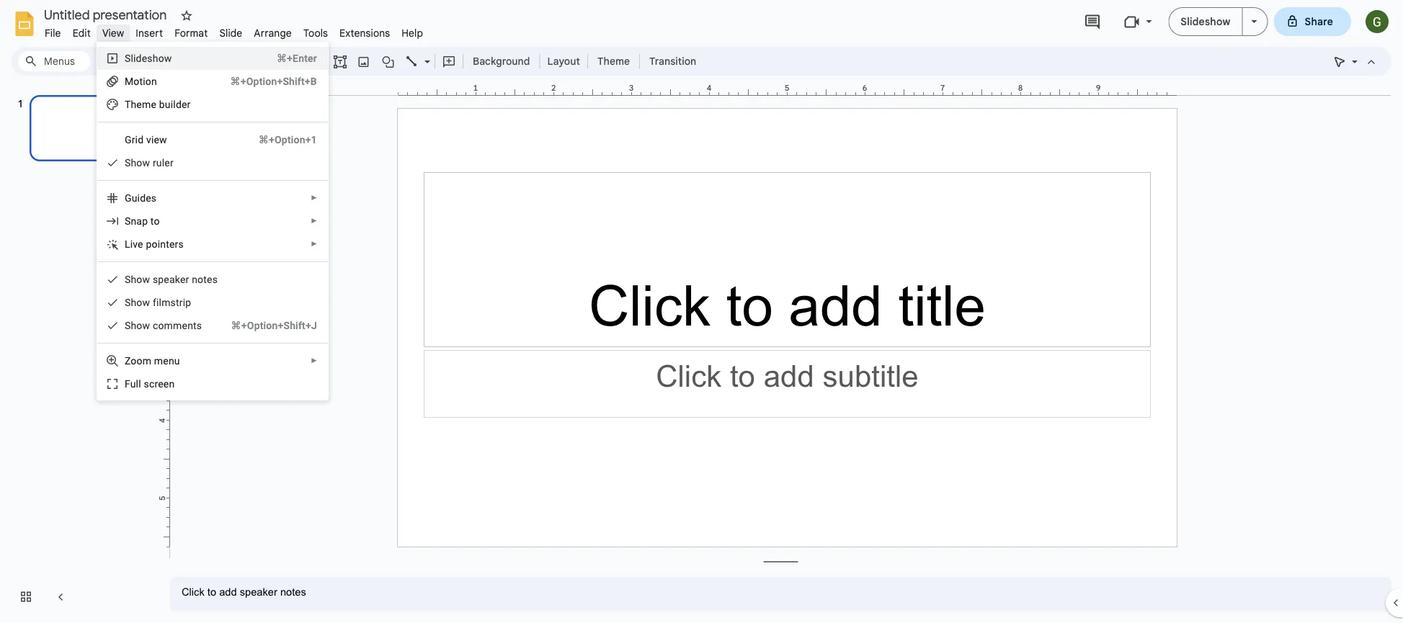 Task type: locate. For each thing, give the bounding box(es) containing it.
⌘+option+shift+j
[[231, 320, 317, 332]]

show left r
[[125, 157, 150, 169]]

4 ► from the top
[[311, 357, 318, 365]]

screen
[[144, 378, 175, 390]]

slideshow button
[[1169, 7, 1243, 36]]

►
[[311, 194, 318, 202], [311, 217, 318, 225], [311, 240, 318, 248], [311, 357, 318, 365]]

show r uler
[[125, 157, 174, 169]]

0 horizontal spatial slideshow
[[125, 52, 172, 64]]

menu containing slideshow
[[97, 42, 329, 401]]

show f ilmstrip
[[125, 297, 191, 309]]

file menu item
[[39, 25, 67, 41]]

share button
[[1274, 7, 1352, 36]]

⌘+enter
[[277, 52, 317, 64]]

view
[[102, 27, 124, 39]]

show c omments
[[125, 320, 202, 332]]

slideshow
[[1181, 15, 1231, 28], [125, 52, 172, 64]]

omments
[[158, 320, 202, 332]]

3 show from the top
[[125, 297, 150, 309]]

slideshow up motion a element
[[125, 52, 172, 64]]

1 ► from the top
[[311, 194, 318, 202]]

ilmstrip
[[156, 297, 191, 309]]

snap to
[[125, 215, 160, 227]]

show
[[125, 157, 150, 169], [125, 274, 150, 285], [125, 297, 150, 309], [125, 320, 150, 332]]

show speaker notes n element
[[125, 274, 222, 285]]

⌘+enter element
[[259, 51, 317, 66]]

1 horizontal spatial slideshow
[[1181, 15, 1231, 28]]

slideshow p element
[[125, 52, 176, 64]]

1 vertical spatial slideshow
[[125, 52, 172, 64]]

0 vertical spatial slideshow
[[1181, 15, 1231, 28]]

⌘+option+shift+j element
[[214, 319, 317, 333]]

help menu item
[[396, 25, 429, 41]]

slide menu item
[[214, 25, 248, 41]]

uler
[[156, 157, 174, 169]]

insert menu item
[[130, 25, 169, 41]]

show for show speaker n otes
[[125, 274, 150, 285]]

application
[[0, 0, 1404, 624]]

full screen u element
[[125, 378, 179, 390]]

⌘+option+1
[[259, 134, 317, 146]]

u
[[130, 378, 136, 390]]

menu bar
[[39, 19, 429, 43]]

menu bar banner
[[0, 0, 1404, 624]]

slideshow inside button
[[1181, 15, 1231, 28]]

view menu item
[[97, 25, 130, 41]]

e
[[151, 98, 156, 110]]

theme builder m element
[[125, 98, 195, 110]]

show left c
[[125, 320, 150, 332]]

es
[[146, 192, 157, 204]]

f u ll screen
[[125, 378, 175, 390]]

slideshow for slideshow button
[[1181, 15, 1231, 28]]

g rid view
[[125, 134, 167, 146]]

menu bar containing file
[[39, 19, 429, 43]]

shape image
[[380, 51, 397, 71]]

ll
[[136, 378, 141, 390]]

4 show from the top
[[125, 320, 150, 332]]

motion
[[125, 75, 157, 87]]

snap
[[125, 215, 148, 227]]

grid view g element
[[125, 134, 171, 146]]

format
[[175, 27, 208, 39]]

2 ► from the top
[[311, 217, 318, 225]]

arrange menu item
[[248, 25, 298, 41]]

2 show from the top
[[125, 274, 150, 285]]

menu
[[97, 42, 329, 401]]

3 ► from the top
[[311, 240, 318, 248]]

n
[[192, 274, 198, 285]]

show left f
[[125, 297, 150, 309]]

menu bar inside menu bar banner
[[39, 19, 429, 43]]

theme button
[[591, 50, 637, 72]]

l ive pointers
[[125, 238, 184, 250]]

start slideshow (⌘+enter) image
[[1252, 20, 1258, 23]]

rid
[[132, 134, 144, 146]]

show up show f ilmstrip
[[125, 274, 150, 285]]

1 show from the top
[[125, 157, 150, 169]]

Star checkbox
[[177, 6, 197, 26]]

Menus field
[[18, 51, 90, 71]]

menu inside application
[[97, 42, 329, 401]]

slideshow left start slideshow (⌘+enter) icon
[[1181, 15, 1231, 28]]

navigation
[[0, 81, 159, 624]]

share
[[1305, 15, 1334, 28]]

g
[[125, 134, 132, 146]]

format menu item
[[169, 25, 214, 41]]

pointers
[[146, 238, 184, 250]]



Task type: describe. For each thing, give the bounding box(es) containing it.
show ruler r element
[[125, 157, 178, 169]]

gui d es
[[125, 192, 157, 204]]

layout
[[547, 55, 580, 67]]

transition
[[650, 55, 697, 67]]

mode and view toolbar
[[1329, 47, 1383, 76]]

z oom menu
[[125, 355, 180, 367]]

extensions
[[340, 27, 390, 39]]

speaker
[[153, 274, 189, 285]]

► for z oom menu
[[311, 357, 318, 365]]

edit
[[73, 27, 91, 39]]

slideshow for slideshow p element
[[125, 52, 172, 64]]

arrange
[[254, 27, 292, 39]]

transition button
[[643, 50, 703, 72]]

main toolbar
[[89, 50, 704, 72]]

⌘+option+shift+b element
[[213, 74, 317, 89]]

► for es
[[311, 194, 318, 202]]

the m e builder
[[125, 98, 191, 110]]

to
[[151, 215, 160, 227]]

show for show f ilmstrip
[[125, 297, 150, 309]]

view
[[146, 134, 167, 146]]

insert image image
[[356, 51, 372, 71]]

Rename text field
[[39, 6, 175, 23]]

zoom menu z element
[[125, 355, 184, 367]]

show for show c omments
[[125, 320, 150, 332]]

oom
[[131, 355, 152, 367]]

c
[[153, 320, 158, 332]]

ive
[[130, 238, 143, 250]]

help
[[402, 27, 423, 39]]

f
[[125, 378, 130, 390]]

f
[[153, 297, 156, 309]]

builder
[[159, 98, 191, 110]]

extensions menu item
[[334, 25, 396, 41]]

⌘+option+1 element
[[241, 133, 317, 147]]

insert
[[136, 27, 163, 39]]

tools
[[303, 27, 328, 39]]

edit menu item
[[67, 25, 97, 41]]

guides d element
[[125, 192, 161, 204]]

d
[[140, 192, 146, 204]]

show for show r uler
[[125, 157, 150, 169]]

⌘+option+shift+b
[[230, 75, 317, 87]]

► for l ive pointers
[[311, 240, 318, 248]]

tools menu item
[[298, 25, 334, 41]]

snap to x element
[[125, 215, 164, 227]]

z
[[125, 355, 131, 367]]

theme
[[598, 55, 630, 67]]

r
[[153, 157, 156, 169]]

show filmstrip f element
[[125, 297, 196, 309]]

layout button
[[543, 50, 585, 72]]

the
[[125, 98, 142, 110]]

background
[[473, 55, 530, 67]]

live pointers l element
[[125, 238, 188, 250]]

show comments c element
[[125, 320, 206, 332]]

motion a element
[[125, 75, 161, 87]]

l
[[125, 238, 130, 250]]

otes
[[198, 274, 218, 285]]

application containing slideshow
[[0, 0, 1404, 624]]

menu
[[154, 355, 180, 367]]

background button
[[466, 50, 537, 72]]

gui
[[125, 192, 140, 204]]

show speaker n otes
[[125, 274, 218, 285]]

slide
[[219, 27, 242, 39]]

m
[[142, 98, 151, 110]]

file
[[45, 27, 61, 39]]



Task type: vqa. For each thing, say whether or not it's contained in the screenshot.
application containing Slideshow
yes



